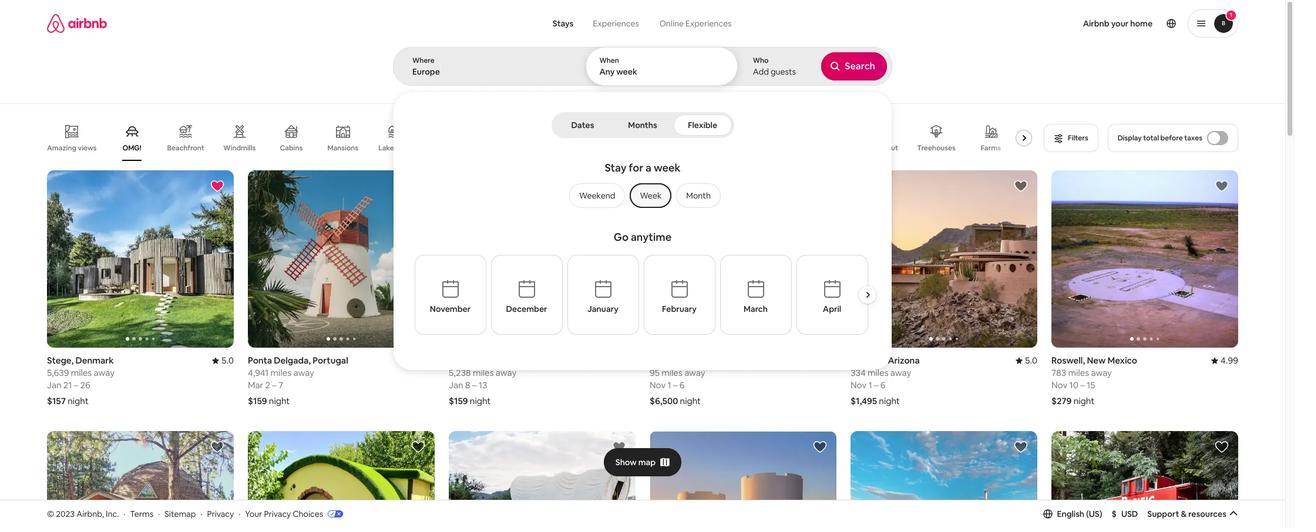 Task type: vqa. For each thing, say whether or not it's contained in the screenshot.
the rightmost 5.0
yes



Task type: describe. For each thing, give the bounding box(es) containing it.
december
[[506, 304, 547, 314]]

1 inside dropdown button
[[1230, 11, 1233, 19]]

farms
[[981, 143, 1001, 153]]

$159 inside 5,238 miles away jan 8 – 13 $159 night
[[449, 396, 468, 407]]

nov inside roswell, new mexico 783 miles away nov 10 – 15 $279 night
[[1052, 380, 1068, 391]]

display total before taxes
[[1118, 133, 1203, 143]]

night inside 5,238 miles away jan 8 – 13 $159 night
[[470, 396, 491, 407]]

phoenix,
[[851, 355, 886, 366]]

total
[[1144, 133, 1159, 143]]

weekend
[[579, 190, 615, 201]]

omg!
[[122, 143, 141, 153]]

display
[[1118, 133, 1142, 143]]

april
[[823, 304, 842, 314]]

add
[[753, 66, 769, 77]]

months
[[628, 120, 657, 130]]

miles inside ponta delgada, portugal 4,941 miles away mar 2 – 7 $159 night
[[271, 367, 292, 378]]

3 · from the left
[[201, 509, 202, 519]]

miles inside the phoenix, arizona 334 miles away nov 1 – 6 $1,495 night
[[868, 367, 889, 378]]

miles inside stege, denmark 5,639 miles away jan 21 – 26 $157 night
[[71, 367, 92, 378]]

2 privacy from the left
[[264, 509, 291, 519]]

1 inside 95 miles away nov 1 – 6 $6,500 night
[[668, 380, 671, 391]]

– inside 5,238 miles away jan 8 – 13 $159 night
[[472, 380, 477, 391]]

night inside stege, denmark 5,639 miles away jan 21 – 26 $157 night
[[68, 396, 89, 407]]

denmark
[[76, 355, 114, 366]]

2 experiences from the left
[[686, 18, 732, 29]]

dates
[[571, 120, 594, 130]]

january button
[[567, 255, 639, 335]]

95 miles away nov 1 – 6 $6,500 night
[[650, 367, 705, 407]]

©
[[47, 509, 54, 519]]

portugal
[[313, 355, 348, 366]]

stege,
[[47, 355, 74, 366]]

8
[[465, 380, 470, 391]]

airbnb,
[[77, 509, 104, 519]]

week
[[640, 190, 662, 201]]

group inside stay for a week group
[[565, 183, 721, 208]]

support
[[1148, 509, 1180, 519]]

5,238 miles away jan 8 – 13 $159 night
[[449, 367, 517, 407]]

roswell,
[[1052, 355, 1085, 366]]

none search field containing stay for a week
[[393, 0, 893, 370]]

november button
[[415, 255, 486, 335]]

show map button
[[604, 448, 682, 476]]

$
[[1112, 509, 1117, 519]]

1 inside the phoenix, arizona 334 miles away nov 1 – 6 $1,495 night
[[869, 380, 872, 391]]

new
[[1087, 355, 1106, 366]]

– inside stege, denmark 5,639 miles away jan 21 – 26 $157 night
[[74, 380, 78, 391]]

stay for a week
[[605, 161, 681, 175]]

airbnb
[[1083, 18, 1110, 29]]

add to wishlist: bend, oregon image
[[210, 440, 224, 454]]

10
[[1070, 380, 1079, 391]]

your privacy choices
[[245, 509, 323, 519]]

ski-
[[866, 143, 878, 153]]

mexico
[[1108, 355, 1138, 366]]

$279
[[1052, 396, 1072, 407]]

tab list inside the stays tab panel
[[554, 112, 732, 138]]

2
[[265, 380, 270, 391]]

delgada,
[[274, 355, 311, 366]]

where
[[412, 56, 435, 65]]

miles inside 95 miles away nov 1 – 6 $6,500 night
[[662, 367, 683, 378]]

terms
[[130, 509, 153, 519]]

april button
[[796, 255, 868, 335]]

13
[[479, 380, 487, 391]]

5.0 out of 5 average rating image
[[212, 355, 234, 366]]

add to wishlist: page, arizona image
[[1014, 440, 1028, 454]]

airbnb your home
[[1083, 18, 1153, 29]]

terms · sitemap · privacy
[[130, 509, 234, 519]]

add to wishlist: pelkosenniemi, finland image
[[612, 179, 626, 193]]

amazing views
[[47, 143, 97, 153]]

for
[[629, 161, 644, 175]]

stay
[[605, 161, 627, 175]]

home
[[1131, 18, 1153, 29]]

views
[[78, 143, 97, 153]]

a
[[646, 161, 652, 175]]

add to wishlist: phoenix, arizona image
[[1014, 179, 1028, 193]]

5,639
[[47, 367, 69, 378]]

support & resources button
[[1148, 509, 1239, 519]]

Where field
[[412, 66, 566, 77]]

4,941
[[248, 367, 269, 378]]

airbnb your home link
[[1076, 11, 1160, 36]]

week inside when any week
[[617, 66, 637, 77]]

5.0 out of 5 average rating image
[[1016, 355, 1038, 366]]

2 · from the left
[[158, 509, 160, 519]]

month
[[686, 190, 711, 201]]

when
[[600, 56, 619, 65]]

away inside stege, denmark 5,639 miles away jan 21 – 26 $157 night
[[94, 367, 115, 378]]

group containing amazing views
[[47, 115, 1037, 161]]

night inside roswell, new mexico 783 miles away nov 10 – 15 $279 night
[[1074, 396, 1095, 407]]

february
[[662, 304, 697, 314]]

experiences inside button
[[593, 18, 639, 29]]

$ usd
[[1112, 509, 1138, 519]]

night inside ponta delgada, portugal 4,941 miles away mar 2 – 7 $159 night
[[269, 396, 290, 407]]

windmills
[[223, 143, 256, 153]]

your
[[1111, 18, 1129, 29]]

6 inside the phoenix, arizona 334 miles away nov 1 – 6 $1,495 night
[[881, 380, 886, 391]]

amazing
[[47, 143, 76, 153]]

add to wishlist: cedar city, utah image
[[411, 440, 425, 454]]

334
[[851, 367, 866, 378]]

7
[[279, 380, 283, 391]]

– inside roswell, new mexico 783 miles away nov 10 – 15 $279 night
[[1081, 380, 1085, 391]]

sitemap
[[165, 509, 196, 519]]

away inside roswell, new mexico 783 miles away nov 10 – 15 $279 night
[[1091, 367, 1112, 378]]

terms link
[[130, 509, 153, 519]]

1 · from the left
[[124, 509, 125, 519]]

stays tab panel
[[393, 47, 893, 370]]

treehouses
[[918, 143, 956, 153]]

online experiences link
[[649, 12, 742, 35]]

95
[[650, 367, 660, 378]]

who
[[753, 56, 769, 65]]

away inside ponta delgada, portugal 4,941 miles away mar 2 – 7 $159 night
[[294, 367, 314, 378]]

ponta delgada, portugal 4,941 miles away mar 2 – 7 $159 night
[[248, 355, 348, 407]]

roswell, new mexico 783 miles away nov 10 – 15 $279 night
[[1052, 355, 1138, 407]]

go anytime group
[[415, 226, 882, 355]]

stays
[[553, 18, 574, 29]]

night inside 95 miles away nov 1 – 6 $6,500 night
[[680, 396, 701, 407]]

privacy link
[[207, 509, 234, 519]]

december button
[[491, 255, 563, 335]]

1 privacy from the left
[[207, 509, 234, 519]]

what can we help you find? tab list
[[543, 12, 649, 35]]

mansions
[[328, 143, 358, 153]]

21
[[63, 380, 72, 391]]



Task type: locate. For each thing, give the bounding box(es) containing it.
choices
[[293, 509, 323, 519]]

0 horizontal spatial privacy
[[207, 509, 234, 519]]

6 away from the left
[[1091, 367, 1112, 378]]

dates button
[[554, 115, 612, 136]]

– inside 95 miles away nov 1 – 6 $6,500 night
[[673, 380, 678, 391]]

support & resources
[[1148, 509, 1227, 519]]

· left privacy link
[[201, 509, 202, 519]]

1 away from the left
[[94, 367, 115, 378]]

week
[[617, 66, 637, 77], [654, 161, 681, 175]]

march
[[744, 304, 768, 314]]

1
[[1230, 11, 1233, 19], [668, 380, 671, 391], [869, 380, 872, 391]]

experiences button
[[583, 12, 649, 35]]

nov down 95
[[650, 380, 666, 391]]

miles up the 26
[[71, 367, 92, 378]]

show map
[[616, 457, 656, 467]]

$159 inside ponta delgada, portugal 4,941 miles away mar 2 – 7 $159 night
[[248, 396, 267, 407]]

flexible
[[688, 120, 717, 130]]

5 miles from the left
[[868, 367, 889, 378]]

flexible button
[[674, 115, 732, 136]]

add to wishlist: joshua tree, california image
[[813, 440, 827, 454]]

away right 95
[[685, 367, 705, 378]]

$159
[[248, 396, 267, 407], [449, 396, 468, 407]]

1 horizontal spatial nov
[[851, 380, 867, 391]]

1 horizontal spatial 5.0
[[1025, 355, 1038, 366]]

2 $159 from the left
[[449, 396, 468, 407]]

taxes
[[1185, 133, 1203, 143]]

group
[[47, 115, 1037, 161], [47, 170, 234, 348], [248, 170, 435, 348], [449, 170, 636, 348], [650, 170, 837, 348], [851, 170, 1038, 348], [1052, 170, 1239, 348], [565, 183, 721, 208], [47, 431, 234, 528], [248, 431, 435, 528], [449, 431, 636, 528], [650, 431, 837, 528], [851, 431, 1038, 528], [1052, 431, 1239, 528]]

$157
[[47, 396, 66, 407]]

away inside 5,238 miles away jan 8 – 13 $159 night
[[496, 367, 517, 378]]

miles right 95
[[662, 367, 683, 378]]

1 horizontal spatial 1
[[869, 380, 872, 391]]

night right $1,495
[[879, 396, 900, 407]]

nov down 783
[[1052, 380, 1068, 391]]

ponta
[[248, 355, 272, 366]]

2 night from the left
[[269, 396, 290, 407]]

5 night from the left
[[879, 396, 900, 407]]

night down 13
[[470, 396, 491, 407]]

away right 5,238
[[496, 367, 517, 378]]

· left "your"
[[239, 509, 241, 519]]

remove from wishlist: stege, denmark image
[[210, 179, 224, 193]]

(us)
[[1086, 509, 1103, 519]]

6
[[680, 380, 685, 391], [881, 380, 886, 391]]

stege, denmark 5,639 miles away jan 21 – 26 $157 night
[[47, 355, 115, 407]]

4 miles from the left
[[662, 367, 683, 378]]

jan inside stege, denmark 5,639 miles away jan 21 – 26 $157 night
[[47, 380, 61, 391]]

1 button
[[1188, 9, 1239, 38]]

· right terms
[[158, 509, 160, 519]]

– up $1,495
[[874, 380, 879, 391]]

3 – from the left
[[472, 380, 477, 391]]

experiences right online
[[686, 18, 732, 29]]

nov down '334'
[[851, 380, 867, 391]]

add to wishlist: sandy valley, nevada image
[[612, 440, 626, 454]]

guests
[[771, 66, 796, 77]]

tab list
[[554, 112, 732, 138]]

go
[[614, 230, 629, 244]]

online experiences
[[660, 18, 732, 29]]

– up $6,500 at the right bottom of the page
[[673, 380, 678, 391]]

inc.
[[106, 509, 119, 519]]

4 night from the left
[[680, 396, 701, 407]]

6 inside 95 miles away nov 1 – 6 $6,500 night
[[680, 380, 685, 391]]

week right any
[[617, 66, 637, 77]]

4 · from the left
[[239, 509, 241, 519]]

2 horizontal spatial 1
[[1230, 11, 1233, 19]]

5.0 for stege, denmark 5,639 miles away jan 21 – 26 $157 night
[[221, 355, 234, 366]]

1 nov from the left
[[650, 380, 666, 391]]

0 horizontal spatial 5.0
[[221, 355, 234, 366]]

stays button
[[543, 12, 583, 35]]

miles up 10
[[1069, 367, 1090, 378]]

night down the 7
[[269, 396, 290, 407]]

5,238
[[449, 367, 471, 378]]

1 jan from the left
[[47, 380, 61, 391]]

6 night from the left
[[1074, 396, 1095, 407]]

1 horizontal spatial jan
[[449, 380, 463, 391]]

away down arizona
[[891, 367, 912, 378]]

night right $6,500 at the right bottom of the page
[[680, 396, 701, 407]]

None search field
[[393, 0, 893, 370]]

1 horizontal spatial privacy
[[264, 509, 291, 519]]

privacy
[[207, 509, 234, 519], [264, 509, 291, 519]]

2 5.0 from the left
[[1025, 355, 1038, 366]]

away inside the phoenix, arizona 334 miles away nov 1 – 6 $1,495 night
[[891, 367, 912, 378]]

0 horizontal spatial week
[[617, 66, 637, 77]]

1 experiences from the left
[[593, 18, 639, 29]]

nov inside 95 miles away nov 1 – 6 $6,500 night
[[650, 380, 666, 391]]

display total before taxes button
[[1108, 124, 1239, 152]]

miles up the 7
[[271, 367, 292, 378]]

english (us)
[[1057, 509, 1103, 519]]

0 horizontal spatial nov
[[650, 380, 666, 391]]

15
[[1087, 380, 1095, 391]]

2 – from the left
[[272, 380, 277, 391]]

– left the 7
[[272, 380, 277, 391]]

miles inside 5,238 miles away jan 8 – 13 $159 night
[[473, 367, 494, 378]]

5 – from the left
[[874, 380, 879, 391]]

when any week
[[600, 56, 637, 77]]

5.0 for phoenix, arizona 334 miles away nov 1 – 6 $1,495 night
[[1025, 355, 1038, 366]]

4.99
[[1221, 355, 1239, 366]]

2023
[[56, 509, 75, 519]]

week inside group
[[654, 161, 681, 175]]

&
[[1181, 509, 1187, 519]]

usd
[[1122, 509, 1138, 519]]

2 miles from the left
[[271, 367, 292, 378]]

0 horizontal spatial 1
[[668, 380, 671, 391]]

6 miles from the left
[[1069, 367, 1090, 378]]

1 – from the left
[[74, 380, 78, 391]]

any
[[600, 66, 615, 77]]

5.0 left the ponta at the bottom left of the page
[[221, 355, 234, 366]]

2 nov from the left
[[851, 380, 867, 391]]

· right inc.
[[124, 509, 125, 519]]

·
[[124, 509, 125, 519], [158, 509, 160, 519], [201, 509, 202, 519], [239, 509, 241, 519]]

miles inside roswell, new mexico 783 miles away nov 10 – 15 $279 night
[[1069, 367, 1090, 378]]

0 horizontal spatial jan
[[47, 380, 61, 391]]

0 horizontal spatial $159
[[248, 396, 267, 407]]

jan
[[47, 380, 61, 391], [449, 380, 463, 391]]

jan inside 5,238 miles away jan 8 – 13 $159 night
[[449, 380, 463, 391]]

1 horizontal spatial $159
[[449, 396, 468, 407]]

go anytime
[[614, 230, 672, 244]]

1 horizontal spatial week
[[654, 161, 681, 175]]

filters button
[[1044, 124, 1099, 152]]

stay for a week group
[[452, 156, 834, 226]]

$1,495
[[851, 396, 877, 407]]

beachfront
[[167, 143, 204, 153]]

your privacy choices link
[[245, 509, 343, 520]]

– right 8
[[472, 380, 477, 391]]

1 6 from the left
[[680, 380, 685, 391]]

before
[[1161, 133, 1183, 143]]

5.0 left roswell,
[[1025, 355, 1038, 366]]

– right 21
[[74, 380, 78, 391]]

tab list containing dates
[[554, 112, 732, 138]]

26
[[80, 380, 90, 391]]

4.99 out of 5 average rating image
[[1211, 355, 1239, 366]]

$6,500
[[650, 396, 678, 407]]

0 horizontal spatial experiences
[[593, 18, 639, 29]]

2 6 from the left
[[881, 380, 886, 391]]

1 horizontal spatial 6
[[881, 380, 886, 391]]

1 5.0 from the left
[[221, 355, 234, 366]]

783
[[1052, 367, 1067, 378]]

map
[[639, 457, 656, 467]]

english
[[1057, 509, 1085, 519]]

resources
[[1189, 509, 1227, 519]]

3 miles from the left
[[473, 367, 494, 378]]

© 2023 airbnb, inc. ·
[[47, 509, 125, 519]]

privacy right "your"
[[264, 509, 291, 519]]

2 away from the left
[[294, 367, 314, 378]]

4 – from the left
[[673, 380, 678, 391]]

6 – from the left
[[1081, 380, 1085, 391]]

show
[[616, 457, 637, 467]]

jan down 5,639
[[47, 380, 61, 391]]

miles
[[71, 367, 92, 378], [271, 367, 292, 378], [473, 367, 494, 378], [662, 367, 683, 378], [868, 367, 889, 378], [1069, 367, 1090, 378]]

months button
[[614, 115, 671, 136]]

nov inside the phoenix, arizona 334 miles away nov 1 – 6 $1,495 night
[[851, 380, 867, 391]]

–
[[74, 380, 78, 391], [272, 380, 277, 391], [472, 380, 477, 391], [673, 380, 678, 391], [874, 380, 879, 391], [1081, 380, 1085, 391]]

away down denmark
[[94, 367, 115, 378]]

group containing weekend
[[565, 183, 721, 208]]

january
[[588, 304, 619, 314]]

1 vertical spatial week
[[654, 161, 681, 175]]

in/out
[[878, 143, 898, 153]]

nov
[[650, 380, 666, 391], [851, 380, 867, 391], [1052, 380, 1068, 391]]

3 away from the left
[[496, 367, 517, 378]]

4 away from the left
[[685, 367, 705, 378]]

5 away from the left
[[891, 367, 912, 378]]

english (us) button
[[1043, 509, 1103, 519]]

anytime
[[631, 230, 672, 244]]

ski-in/out
[[866, 143, 898, 153]]

arizona
[[888, 355, 920, 366]]

1 $159 from the left
[[248, 396, 267, 407]]

filters
[[1068, 133, 1089, 143]]

add to wishlist: roswell, new mexico image
[[1215, 179, 1229, 193]]

3 night from the left
[[470, 396, 491, 407]]

away inside 95 miles away nov 1 – 6 $6,500 night
[[685, 367, 705, 378]]

jan left 8
[[449, 380, 463, 391]]

2 jan from the left
[[449, 380, 463, 391]]

week right a
[[654, 161, 681, 175]]

3 nov from the left
[[1052, 380, 1068, 391]]

– inside the phoenix, arizona 334 miles away nov 1 – 6 $1,495 night
[[874, 380, 879, 391]]

– inside ponta delgada, portugal 4,941 miles away mar 2 – 7 $159 night
[[272, 380, 277, 391]]

1 miles from the left
[[71, 367, 92, 378]]

cabins
[[280, 143, 303, 153]]

away down new at the right bottom of the page
[[1091, 367, 1112, 378]]

night inside the phoenix, arizona 334 miles away nov 1 – 6 $1,495 night
[[879, 396, 900, 407]]

– left 15
[[1081, 380, 1085, 391]]

0 horizontal spatial 6
[[680, 380, 685, 391]]

miles up 13
[[473, 367, 494, 378]]

1 night from the left
[[68, 396, 89, 407]]

$159 down 8
[[449, 396, 468, 407]]

$159 down mar
[[248, 396, 267, 407]]

experiences up when
[[593, 18, 639, 29]]

away down delgada,
[[294, 367, 314, 378]]

night down the 26
[[68, 396, 89, 407]]

profile element
[[760, 0, 1239, 47]]

privacy left "your"
[[207, 509, 234, 519]]

night down 15
[[1074, 396, 1095, 407]]

november
[[430, 304, 471, 314]]

miles down phoenix,
[[868, 367, 889, 378]]

add to wishlist: cupertino, california image
[[1215, 440, 1229, 454]]

2 horizontal spatial nov
[[1052, 380, 1068, 391]]

1 horizontal spatial experiences
[[686, 18, 732, 29]]

0 vertical spatial week
[[617, 66, 637, 77]]

february button
[[644, 255, 715, 335]]



